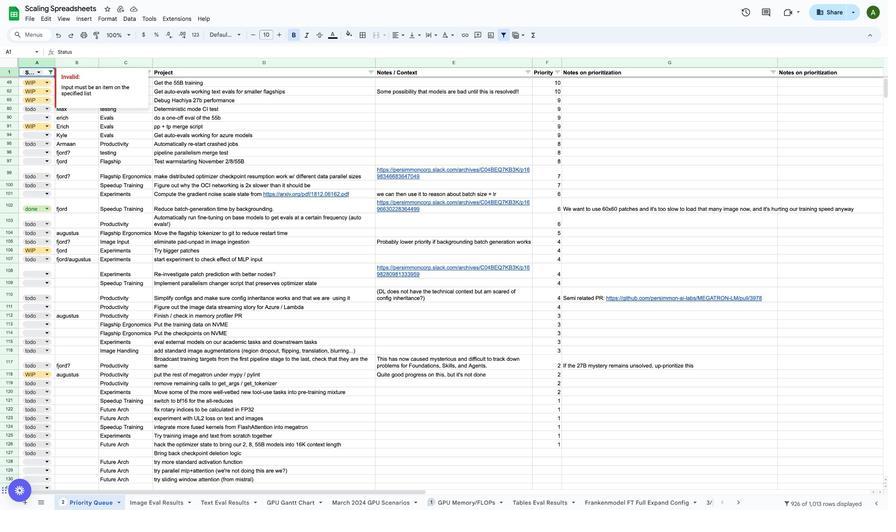 Task type: locate. For each thing, give the bounding box(es) containing it.
Zoom field
[[104, 29, 134, 42]]

menu bar banner
[[0, 0, 889, 511]]

move image
[[4, 486, 7, 496]]

insert link (⌘k) image
[[461, 31, 470, 39]]

1 toolbar from the left
[[17, 496, 51, 510]]

move image
[[1, 486, 4, 496]]

Rename text field
[[22, 3, 101, 13]]

toolbar
[[17, 496, 51, 510], [52, 496, 713, 511], [715, 496, 749, 510]]

increase decimal places image
[[178, 31, 186, 39]]

name box (⌘ + j) element
[[2, 47, 41, 57]]

print (⌘p) image
[[80, 31, 88, 39]]

application
[[0, 0, 889, 511]]

2 horizontal spatial toolbar
[[715, 496, 749, 510]]

1 horizontal spatial toolbar
[[52, 496, 713, 511]]

hide the menus (ctrl+shift+f) image
[[867, 31, 875, 39]]

Menus field
[[10, 29, 51, 41]]

fill color image
[[345, 29, 354, 39]]

bold (⌘b) image
[[290, 31, 298, 39]]

record a loom image
[[15, 486, 25, 496]]

quick sharing actions image
[[852, 12, 856, 24]]

remove filter image
[[500, 31, 508, 39]]

share. adept ai labs. anyone in this group with the link can open image
[[817, 8, 824, 16]]

0 horizontal spatial toolbar
[[17, 496, 51, 510]]

9 menu item from the left
[[195, 14, 213, 23]]

insert comment (⌘+option+m) image
[[474, 31, 482, 39]]

1 menu item from the left
[[22, 14, 38, 23]]

menu bar
[[22, 11, 213, 24]]

Star checkbox
[[102, 3, 113, 15]]

decrease decimal places image
[[165, 31, 174, 39]]

document status: saved to drive. image
[[130, 5, 138, 13]]

menu item
[[22, 14, 38, 23], [38, 14, 54, 23], [54, 14, 73, 23], [73, 14, 95, 23], [95, 14, 120, 23], [120, 14, 139, 23], [139, 14, 160, 23], [160, 14, 195, 23], [195, 14, 213, 23]]

3 toolbar from the left
[[715, 496, 749, 510]]

scroll right image
[[735, 499, 742, 506]]

merge cells image
[[372, 31, 381, 39]]

last edit was made 4 hours ago by hersh godse image
[[742, 7, 751, 17]]

None text field
[[58, 47, 889, 58], [3, 48, 34, 56], [58, 47, 889, 58], [3, 48, 34, 56]]

add sheet image
[[21, 499, 28, 506]]

redo (⌘y) image
[[67, 31, 75, 39]]

7 menu item from the left
[[139, 14, 160, 23]]

6 menu item from the left
[[120, 14, 139, 23]]



Task type: vqa. For each thing, say whether or not it's contained in the screenshot.
View menu item
no



Task type: describe. For each thing, give the bounding box(es) containing it.
star image
[[103, 5, 112, 13]]

5 menu item from the left
[[95, 14, 120, 23]]

3 menu item from the left
[[54, 14, 73, 23]]

font list. default (arial) selected. option
[[210, 29, 233, 41]]

8 menu item from the left
[[160, 14, 195, 23]]

add shortcut to drive image
[[117, 5, 125, 13]]

borders image
[[358, 29, 368, 41]]

2 menu item from the left
[[38, 14, 54, 23]]

insert chart image
[[487, 31, 495, 39]]

paint format image
[[93, 31, 101, 39]]

menu bar inside menu bar banner
[[22, 11, 213, 24]]

Font size text field
[[260, 30, 273, 40]]

text color image
[[328, 29, 338, 39]]

Zoom text field
[[105, 29, 124, 41]]

2 toolbar from the left
[[52, 496, 713, 511]]

sheets home image
[[7, 6, 21, 21]]

4 menu item from the left
[[73, 14, 95, 23]]

scroll left image
[[719, 499, 726, 506]]

functions image
[[529, 29, 539, 41]]

decrease font size (⌘+shift+comma) image
[[249, 31, 258, 39]]

main toolbar
[[51, 29, 541, 42]]

show all comments image
[[762, 8, 772, 17]]

Font size field
[[260, 30, 277, 40]]

all sheets image
[[34, 496, 48, 509]]

strikethrough (⌘+shift+x) image
[[316, 31, 324, 39]]

undo (⌘z) image
[[54, 31, 62, 39]]

italic (⌘i) image
[[303, 31, 311, 39]]

increase font size (⌘+shift+period) image
[[275, 31, 284, 39]]



